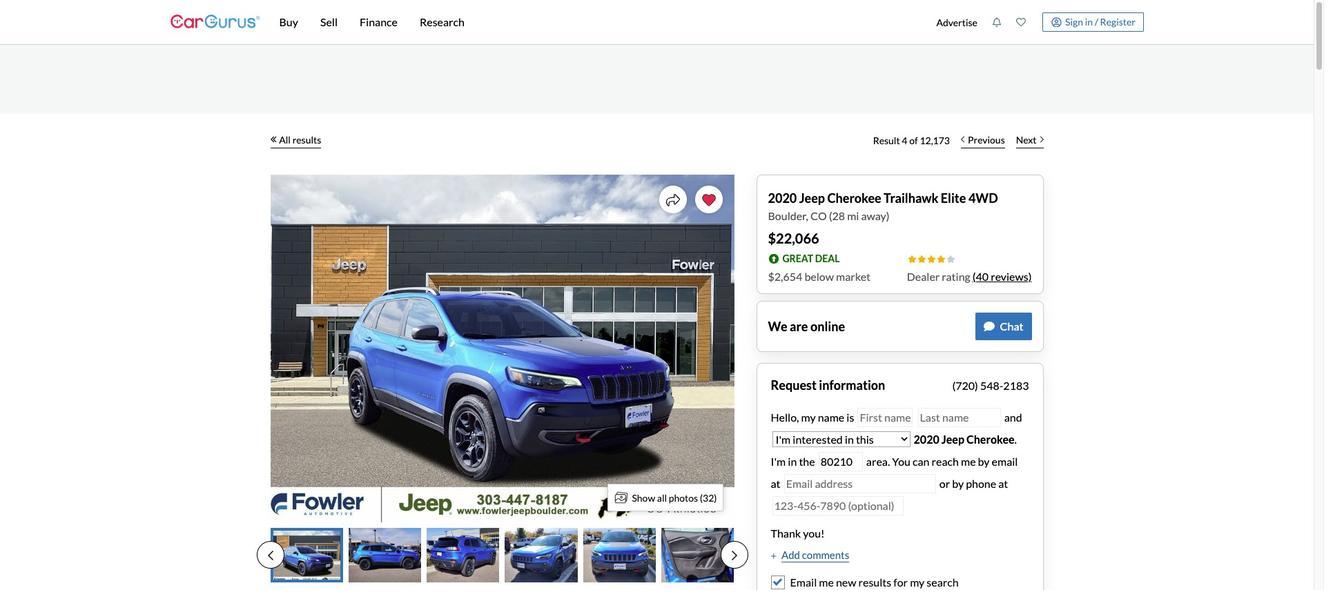 Task type: locate. For each thing, give the bounding box(es) containing it.
. i'm in the
[[771, 433, 1017, 468]]

(32)
[[700, 492, 717, 504]]

0 vertical spatial jeep
[[799, 191, 825, 206]]

results right all on the left top
[[292, 134, 321, 145]]

thank you!
[[771, 527, 825, 540]]

of
[[909, 134, 918, 146]]

jeep inside 2020 jeep cherokee trailhawk elite 4wd boulder, co (28 mi away)
[[799, 191, 825, 206]]

2 at from the left
[[998, 477, 1008, 490]]

1 horizontal spatial in
[[1085, 16, 1093, 27]]

0 horizontal spatial in
[[788, 455, 797, 468]]

1 horizontal spatial results
[[858, 576, 891, 589]]

photos
[[669, 492, 698, 504]]

view vehicle photo 3 image
[[427, 528, 499, 583]]

2020
[[768, 191, 797, 206], [914, 433, 939, 446]]

prev page image
[[267, 550, 273, 561]]

at
[[771, 477, 780, 490], [998, 477, 1008, 490]]

finance button
[[349, 0, 409, 44]]

0 vertical spatial 2020
[[768, 191, 797, 206]]

1 vertical spatial cherokee
[[966, 433, 1014, 446]]

results
[[292, 134, 321, 145], [858, 576, 891, 589]]

0 vertical spatial cherokee
[[827, 191, 881, 206]]

cherokee
[[827, 191, 881, 206], [966, 433, 1014, 446]]

0 vertical spatial my
[[801, 411, 816, 424]]

1 vertical spatial my
[[910, 576, 924, 589]]

sell
[[320, 15, 338, 28]]

view vehicle photo 4 image
[[505, 528, 578, 583]]

in
[[1085, 16, 1093, 27], [788, 455, 797, 468]]

all
[[657, 492, 667, 504]]

1 vertical spatial jeep
[[941, 433, 964, 446]]

jeep down last name field
[[941, 433, 964, 446]]

my
[[801, 411, 816, 424], [910, 576, 924, 589]]

0 vertical spatial results
[[292, 134, 321, 145]]

add comments
[[781, 549, 849, 561]]

great
[[782, 252, 813, 264]]

2183
[[1003, 379, 1029, 392]]

$22,066
[[768, 230, 819, 246]]

1 horizontal spatial jeep
[[941, 433, 964, 446]]

in inside . i'm in the
[[788, 455, 797, 468]]

new
[[836, 576, 856, 589]]

email
[[790, 576, 817, 589]]

cherokee up 'email'
[[966, 433, 1014, 446]]

you!
[[803, 527, 825, 540]]

4wd
[[968, 191, 998, 206]]

cargurus logo homepage link image
[[170, 2, 260, 42]]

comments
[[802, 549, 849, 561]]

0 horizontal spatial cherokee
[[827, 191, 881, 206]]

share image
[[666, 193, 680, 207]]

1 horizontal spatial cherokee
[[966, 433, 1014, 446]]

we are online
[[768, 319, 845, 334]]

co
[[810, 209, 827, 222]]

me inside "area. you can reach me by email at"
[[961, 455, 976, 468]]

1 vertical spatial me
[[819, 576, 834, 589]]

my left name
[[801, 411, 816, 424]]

next link
[[1010, 125, 1049, 155]]

2020 up boulder,
[[768, 191, 797, 206]]

1 horizontal spatial at
[[998, 477, 1008, 490]]

in right i'm
[[788, 455, 797, 468]]

2020 inside 2020 jeep cherokee trailhawk elite 4wd boulder, co (28 mi away)
[[768, 191, 797, 206]]

me left new
[[819, 576, 834, 589]]

results left for
[[858, 576, 891, 589]]

cherokee up the mi
[[827, 191, 881, 206]]

0 vertical spatial me
[[961, 455, 976, 468]]

reach
[[932, 455, 959, 468]]

0 vertical spatial in
[[1085, 16, 1093, 27]]

result 4 of 12,173
[[873, 134, 950, 146]]

cherokee for 2020 jeep cherokee trailhawk elite 4wd boulder, co (28 mi away)
[[827, 191, 881, 206]]

me
[[961, 455, 976, 468], [819, 576, 834, 589]]

sell button
[[309, 0, 349, 44]]

1 horizontal spatial 2020
[[914, 433, 939, 446]]

dealer
[[907, 270, 940, 283]]

(720)
[[952, 379, 978, 392]]

0 horizontal spatial my
[[801, 411, 816, 424]]

cherokee inside 2020 jeep cherokee trailhawk elite 4wd boulder, co (28 mi away)
[[827, 191, 881, 206]]

1 vertical spatial in
[[788, 455, 797, 468]]

dealer rating (40 reviews)
[[907, 270, 1032, 283]]

menu bar containing buy
[[260, 0, 929, 44]]

1 vertical spatial by
[[952, 477, 964, 490]]

menu bar
[[260, 0, 929, 44]]

2020 for 2020 jeep cherokee
[[914, 433, 939, 446]]

my right for
[[910, 576, 924, 589]]

2020 jeep cherokee trailhawk elite 4wd boulder, co (28 mi away)
[[768, 191, 998, 222]]

finance
[[360, 15, 398, 28]]

1 horizontal spatial me
[[961, 455, 976, 468]]

add comments button
[[771, 547, 849, 563]]

jeep up co
[[799, 191, 825, 206]]

open notifications image
[[992, 17, 1002, 27]]

boulder,
[[768, 209, 808, 222]]

me down "2020 jeep cherokee"
[[961, 455, 976, 468]]

0 horizontal spatial jeep
[[799, 191, 825, 206]]

2020 up can
[[914, 433, 939, 446]]

Email address email field
[[784, 474, 936, 494]]

mi
[[847, 209, 859, 222]]

reviews)
[[991, 270, 1032, 283]]

at down i'm
[[771, 477, 780, 490]]

show all photos (32) link
[[608, 484, 723, 512]]

previous link
[[955, 125, 1010, 155]]

Phone (optional) telephone field
[[772, 496, 903, 516]]

menu
[[929, 3, 1144, 41]]

in left /
[[1085, 16, 1093, 27]]

1 vertical spatial 2020
[[914, 433, 939, 446]]

is
[[847, 411, 854, 424]]

0 horizontal spatial me
[[819, 576, 834, 589]]

show all photos (32)
[[632, 492, 717, 504]]

or by phone at
[[939, 477, 1008, 490]]

sign
[[1065, 16, 1083, 27]]

name
[[818, 411, 844, 424]]

menu containing sign in / register
[[929, 3, 1144, 41]]

.
[[1014, 433, 1017, 446]]

0 horizontal spatial by
[[952, 477, 964, 490]]

1 horizontal spatial by
[[978, 455, 990, 468]]

previous
[[968, 134, 1005, 145]]

thank
[[771, 527, 801, 540]]

0 vertical spatial by
[[978, 455, 990, 468]]

by left 'email'
[[978, 455, 990, 468]]

tab list
[[256, 528, 748, 583]]

0 horizontal spatial at
[[771, 477, 780, 490]]

by right or
[[952, 477, 964, 490]]

0 horizontal spatial 2020
[[768, 191, 797, 206]]

buy button
[[268, 0, 309, 44]]

trailhawk
[[884, 191, 938, 206]]

plus image
[[771, 553, 776, 560]]

at down 'email'
[[998, 477, 1008, 490]]

the
[[799, 455, 815, 468]]

1 at from the left
[[771, 477, 780, 490]]

/
[[1095, 16, 1098, 27]]

are
[[790, 319, 808, 334]]

jeep
[[799, 191, 825, 206], [941, 433, 964, 446]]

sign in / register link
[[1043, 12, 1144, 32]]

view vehicle photo 1 image
[[270, 528, 343, 583]]

2020 jeep cherokee
[[914, 433, 1014, 446]]



Task type: describe. For each thing, give the bounding box(es) containing it.
chat button
[[975, 313, 1032, 340]]

email
[[992, 455, 1018, 468]]

sign in / register
[[1065, 16, 1136, 27]]

request
[[771, 378, 817, 393]]

we
[[768, 319, 787, 334]]

and
[[1002, 411, 1022, 424]]

$2,654
[[768, 270, 802, 283]]

hello,
[[771, 411, 799, 424]]

chevron right image
[[1040, 136, 1043, 143]]

great deal
[[782, 252, 840, 264]]

(40
[[972, 270, 989, 283]]

all
[[279, 134, 291, 145]]

information
[[819, 378, 885, 393]]

1 vertical spatial results
[[858, 576, 891, 589]]

First name field
[[858, 408, 913, 428]]

user icon image
[[1051, 17, 1061, 27]]

chevron double left image
[[270, 136, 276, 143]]

cargurus logo homepage link link
[[170, 2, 260, 42]]

comment image
[[983, 321, 994, 332]]

next page image
[[731, 550, 737, 561]]

view vehicle photo 2 image
[[348, 528, 421, 583]]

request information
[[771, 378, 885, 393]]

Zip code field
[[819, 452, 863, 472]]

can
[[913, 455, 930, 468]]

buy
[[279, 15, 298, 28]]

or
[[939, 477, 950, 490]]

deal
[[815, 252, 840, 264]]

area.
[[866, 455, 890, 468]]

vehicle full photo image
[[270, 175, 734, 523]]

12,173
[[920, 134, 950, 146]]

research
[[420, 15, 465, 28]]

search
[[927, 576, 959, 589]]

away)
[[861, 209, 890, 222]]

result
[[873, 134, 900, 146]]

area. you can reach me by email at
[[771, 455, 1018, 490]]

phone
[[966, 477, 996, 490]]

you
[[892, 455, 910, 468]]

in inside menu item
[[1085, 16, 1093, 27]]

sign in / register menu item
[[1033, 12, 1144, 32]]

hello, my name is
[[771, 411, 856, 424]]

advertise
[[936, 16, 977, 28]]

548-
[[980, 379, 1003, 392]]

next
[[1016, 134, 1037, 145]]

at inside "area. you can reach me by email at"
[[771, 477, 780, 490]]

online
[[810, 319, 845, 334]]

for
[[893, 576, 908, 589]]

Last name field
[[918, 408, 1001, 428]]

view vehicle photo 6 image
[[661, 528, 734, 583]]

chevron left image
[[961, 136, 964, 143]]

register
[[1100, 16, 1136, 27]]

advertise link
[[929, 3, 985, 41]]

jeep for 2020 jeep cherokee
[[941, 433, 964, 446]]

1 horizontal spatial my
[[910, 576, 924, 589]]

$2,654 below market
[[768, 270, 870, 283]]

(28
[[829, 209, 845, 222]]

(40 reviews) button
[[972, 269, 1032, 285]]

saved cars image
[[1016, 17, 1026, 27]]

jeep for 2020 jeep cherokee trailhawk elite 4wd boulder, co (28 mi away)
[[799, 191, 825, 206]]

rating
[[942, 270, 970, 283]]

market
[[836, 270, 870, 283]]

add
[[781, 549, 800, 561]]

all results
[[279, 134, 321, 145]]

email me new results for my search
[[790, 576, 959, 589]]

all results link
[[270, 125, 321, 155]]

(720) 548-2183
[[952, 379, 1029, 392]]

elite
[[941, 191, 966, 206]]

2020 for 2020 jeep cherokee trailhawk elite 4wd boulder, co (28 mi away)
[[768, 191, 797, 206]]

i'm
[[771, 455, 786, 468]]

view vehicle photo 5 image
[[583, 528, 656, 583]]

cherokee for 2020 jeep cherokee
[[966, 433, 1014, 446]]

show
[[632, 492, 655, 504]]

by inside "area. you can reach me by email at"
[[978, 455, 990, 468]]

0 horizontal spatial results
[[292, 134, 321, 145]]

4
[[902, 134, 907, 146]]

chat
[[1000, 320, 1023, 333]]

research button
[[409, 0, 476, 44]]

below
[[804, 270, 834, 283]]



Task type: vqa. For each thing, say whether or not it's contained in the screenshot.
the an inside the Anyone with cash or a decent credit score can purchase an electric car from these automakers.
no



